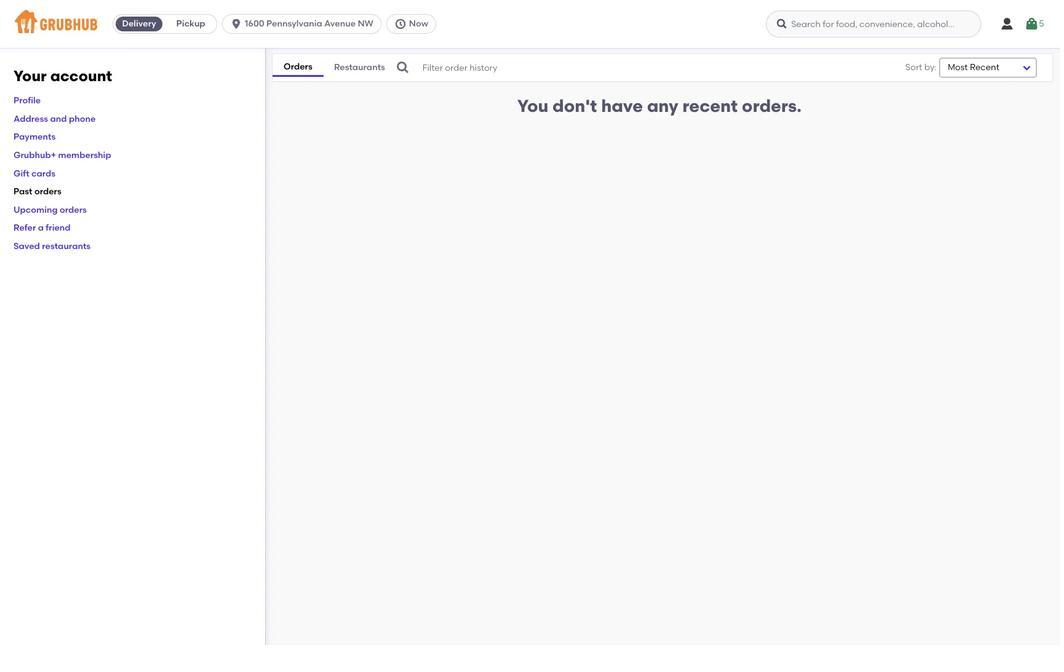 Task type: vqa. For each thing, say whether or not it's contained in the screenshot.
orders
yes



Task type: locate. For each thing, give the bounding box(es) containing it.
orders up the upcoming orders
[[34, 187, 61, 197]]

orders
[[284, 61, 313, 72]]

0 vertical spatial orders
[[34, 187, 61, 197]]

your
[[14, 67, 47, 85]]

Filter order history search field
[[396, 54, 869, 81]]

address and phone
[[14, 114, 96, 124]]

svg image inside the 1600 pennsylvania avenue nw button
[[230, 18, 243, 30]]

by:
[[925, 62, 937, 73]]

pennsylvania
[[267, 18, 323, 29]]

grubhub+
[[14, 150, 56, 161]]

saved
[[14, 241, 40, 252]]

svg image
[[1025, 17, 1040, 31], [230, 18, 243, 30], [776, 18, 789, 30]]

1600 pennsylvania avenue nw button
[[222, 14, 387, 34]]

1 vertical spatial orders
[[60, 205, 87, 215]]

upcoming
[[14, 205, 58, 215]]

main navigation navigation
[[0, 0, 1061, 48]]

delivery button
[[113, 14, 165, 34]]

sort
[[906, 62, 923, 73]]

phone
[[69, 114, 96, 124]]

svg image inside 5 button
[[1025, 17, 1040, 31]]

saved restaurants link
[[14, 241, 91, 252]]

orders.
[[743, 95, 802, 116]]

restaurants
[[334, 62, 385, 73]]

profile link
[[14, 96, 41, 106]]

gift cards
[[14, 168, 56, 179]]

orders for past orders
[[34, 187, 61, 197]]

any
[[648, 95, 679, 116]]

refer a friend link
[[14, 223, 71, 234]]

membership
[[58, 150, 111, 161]]

svg image
[[1001, 17, 1015, 31], [395, 18, 407, 30], [396, 60, 411, 75]]

1600
[[245, 18, 265, 29]]

svg image for 1600 pennsylvania avenue nw
[[230, 18, 243, 30]]

pickup
[[176, 18, 205, 29]]

recent
[[683, 95, 738, 116]]

grubhub+ membership
[[14, 150, 111, 161]]

0 horizontal spatial svg image
[[230, 18, 243, 30]]

svg image inside "now" button
[[395, 18, 407, 30]]

and
[[50, 114, 67, 124]]

orders button
[[273, 58, 324, 77]]

2 horizontal spatial svg image
[[1025, 17, 1040, 31]]

svg image left now
[[395, 18, 407, 30]]

orders
[[34, 187, 61, 197], [60, 205, 87, 215]]

orders up friend
[[60, 205, 87, 215]]

1 horizontal spatial svg image
[[776, 18, 789, 30]]

a
[[38, 223, 44, 234]]

saved restaurants
[[14, 241, 91, 252]]



Task type: describe. For each thing, give the bounding box(es) containing it.
svg image for 5
[[1025, 17, 1040, 31]]

Search for food, convenience, alcohol... search field
[[767, 10, 982, 38]]

now button
[[387, 14, 442, 34]]

your account
[[14, 67, 112, 85]]

gift cards link
[[14, 168, 56, 179]]

orders for upcoming orders
[[60, 205, 87, 215]]

avenue
[[325, 18, 356, 29]]

account
[[50, 67, 112, 85]]

you don't have any recent orders.
[[518, 95, 802, 116]]

payments link
[[14, 132, 56, 142]]

friend
[[46, 223, 71, 234]]

restaurants
[[42, 241, 91, 252]]

sort by:
[[906, 62, 937, 73]]

svg image left 5 button
[[1001, 17, 1015, 31]]

1600 pennsylvania avenue nw
[[245, 18, 374, 29]]

now
[[409, 18, 429, 29]]

address and phone link
[[14, 114, 96, 124]]

refer
[[14, 223, 36, 234]]

gift
[[14, 168, 29, 179]]

past orders link
[[14, 187, 61, 197]]

past orders
[[14, 187, 61, 197]]

have
[[602, 95, 643, 116]]

upcoming orders
[[14, 205, 87, 215]]

svg image right restaurants button
[[396, 60, 411, 75]]

grubhub+ membership link
[[14, 150, 111, 161]]

don't
[[553, 95, 598, 116]]

5
[[1040, 18, 1045, 29]]

cards
[[31, 168, 56, 179]]

upcoming orders link
[[14, 205, 87, 215]]

pickup button
[[165, 14, 217, 34]]

nw
[[358, 18, 374, 29]]

payments
[[14, 132, 56, 142]]

profile
[[14, 96, 41, 106]]

5 button
[[1025, 13, 1045, 35]]

address
[[14, 114, 48, 124]]

you
[[518, 95, 549, 116]]

restaurants button
[[324, 59, 396, 76]]

past
[[14, 187, 32, 197]]

refer a friend
[[14, 223, 71, 234]]

delivery
[[122, 18, 156, 29]]



